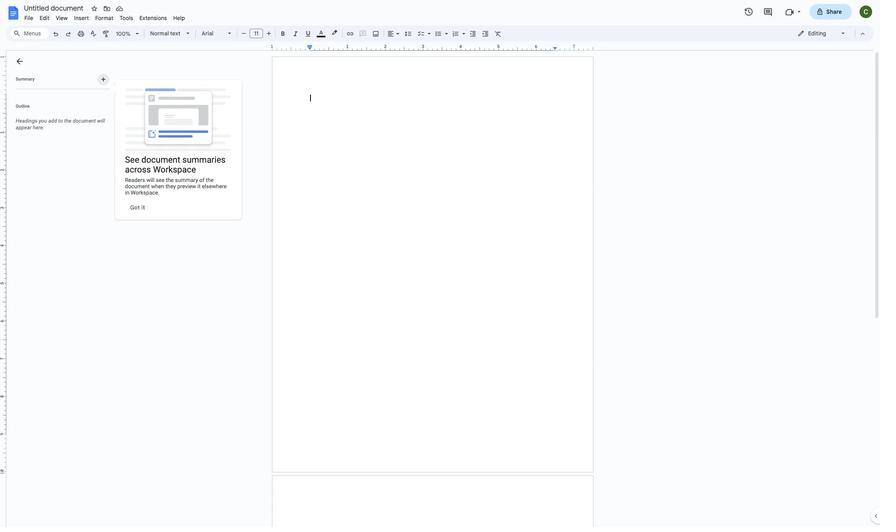 Task type: vqa. For each thing, say whether or not it's contained in the screenshot.
angela cha IMAGE
no



Task type: describe. For each thing, give the bounding box(es) containing it.
headings
[[16, 118, 38, 124]]

preview
[[177, 183, 196, 190]]

editing
[[809, 30, 827, 37]]

format
[[95, 15, 113, 22]]

text color image
[[317, 28, 326, 37]]

got
[[130, 204, 140, 211]]

help
[[173, 15, 185, 22]]

across
[[125, 165, 151, 175]]

arial
[[202, 30, 214, 37]]

Rename text field
[[21, 3, 88, 13]]

you
[[39, 118, 47, 124]]

bottom margin image
[[0, 432, 6, 472]]

readers
[[125, 177, 145, 183]]

view menu item
[[53, 13, 71, 23]]

help menu item
[[170, 13, 188, 23]]

workspace
[[153, 165, 196, 175]]

2 vertical spatial document
[[125, 183, 150, 190]]

share
[[827, 8, 843, 15]]

left margin image
[[273, 44, 312, 50]]

see document summaries across workspace application
[[0, 0, 881, 528]]

extensions
[[140, 15, 167, 22]]

2 horizontal spatial the
[[206, 177, 214, 183]]

summary
[[175, 177, 198, 183]]

1 horizontal spatial the
[[166, 177, 174, 183]]

in
[[125, 190, 129, 196]]

see
[[156, 177, 165, 183]]

new document summary feature dialog
[[112, 80, 242, 220]]

right margin image
[[553, 44, 593, 50]]

share button
[[810, 4, 852, 20]]

the inside 'headings you add to the document will appear here.'
[[64, 118, 72, 124]]

1 vertical spatial document
[[142, 155, 180, 165]]

add
[[48, 118, 57, 124]]

outline heading
[[6, 103, 113, 114]]

here.
[[33, 125, 44, 131]]

main toolbar
[[49, 0, 505, 371]]

insert
[[74, 15, 89, 22]]

will for workspace
[[146, 177, 155, 183]]

to
[[58, 118, 63, 124]]

line & paragraph spacing image
[[404, 28, 413, 39]]

outline
[[16, 104, 30, 109]]



Task type: locate. For each thing, give the bounding box(es) containing it.
it
[[198, 183, 201, 190], [142, 204, 145, 211]]

summary
[[16, 77, 35, 82]]

view
[[56, 15, 68, 22]]

file menu item
[[21, 13, 36, 23]]

insert menu item
[[71, 13, 92, 23]]

the right of
[[206, 177, 214, 183]]

menu bar banner
[[0, 0, 881, 528]]

0 vertical spatial will
[[97, 118, 105, 124]]

styles list. normal text selected. option
[[150, 28, 182, 39]]

editing button
[[793, 28, 852, 39]]

it inside see document summaries across workspace readers will see the summary of the document when they preview it elsewhere in workspace.
[[198, 183, 201, 190]]

of
[[200, 177, 205, 183]]

got it
[[130, 204, 145, 211]]

the right to
[[64, 118, 72, 124]]

normal text
[[150, 30, 181, 37]]

document outline element
[[6, 51, 113, 528]]

0 horizontal spatial it
[[142, 204, 145, 211]]

edit menu item
[[36, 13, 53, 23]]

0 horizontal spatial the
[[64, 118, 72, 124]]

document
[[73, 118, 96, 124], [142, 155, 180, 165], [125, 183, 150, 190]]

normal
[[150, 30, 169, 37]]

it right preview
[[198, 183, 201, 190]]

it inside button
[[142, 204, 145, 211]]

Font size text field
[[250, 29, 263, 38]]

elsewhere
[[202, 183, 227, 190]]

headings you add to the document will appear here.
[[16, 118, 105, 131]]

menu bar
[[21, 10, 188, 23]]

document down across
[[125, 183, 150, 190]]

the
[[64, 118, 72, 124], [166, 177, 174, 183], [206, 177, 214, 183]]

checklist menu image
[[426, 28, 431, 31]]

1 horizontal spatial will
[[146, 177, 155, 183]]

1 vertical spatial it
[[142, 204, 145, 211]]

summary heading
[[16, 76, 35, 83]]

document up see
[[142, 155, 180, 165]]

tools
[[120, 15, 133, 22]]

0 vertical spatial it
[[198, 183, 201, 190]]

document right to
[[73, 118, 96, 124]]

summaries
[[183, 155, 226, 165]]

1 horizontal spatial it
[[198, 183, 201, 190]]

will
[[97, 118, 105, 124], [146, 177, 155, 183]]

text
[[170, 30, 181, 37]]

mode and view toolbar
[[792, 26, 870, 41]]

edit
[[40, 15, 50, 22]]

they
[[166, 183, 176, 190]]

appear
[[16, 125, 32, 131]]

will inside 'headings you add to the document will appear here.'
[[97, 118, 105, 124]]

0 vertical spatial document
[[73, 118, 96, 124]]

Zoom text field
[[114, 28, 133, 39]]

will for the
[[97, 118, 105, 124]]

when
[[151, 183, 164, 190]]

Star checkbox
[[89, 3, 100, 14]]

it right got
[[142, 204, 145, 211]]

menu bar containing file
[[21, 10, 188, 23]]

the right see
[[166, 177, 174, 183]]

insert image image
[[372, 28, 381, 39]]

menu bar inside menu bar banner
[[21, 10, 188, 23]]

arial option
[[202, 28, 223, 39]]

1
[[271, 44, 274, 49]]

top margin image
[[0, 57, 6, 97]]

Font size field
[[250, 29, 266, 39]]

got it button
[[125, 201, 150, 215]]

document inside 'headings you add to the document will appear here.'
[[73, 118, 96, 124]]

file
[[24, 15, 33, 22]]

see document summaries across workspace readers will see the summary of the document when they preview it elsewhere in workspace.
[[125, 155, 227, 196]]

workspace.
[[131, 190, 160, 196]]

extensions menu item
[[136, 13, 170, 23]]

Zoom field
[[113, 28, 142, 40]]

0 horizontal spatial will
[[97, 118, 105, 124]]

will inside see document summaries across workspace readers will see the summary of the document when they preview it elsewhere in workspace.
[[146, 177, 155, 183]]

Menus field
[[10, 28, 49, 39]]

tools menu item
[[117, 13, 136, 23]]

see
[[125, 155, 139, 165]]

1 vertical spatial will
[[146, 177, 155, 183]]

highlight color image
[[330, 28, 339, 37]]

format menu item
[[92, 13, 117, 23]]



